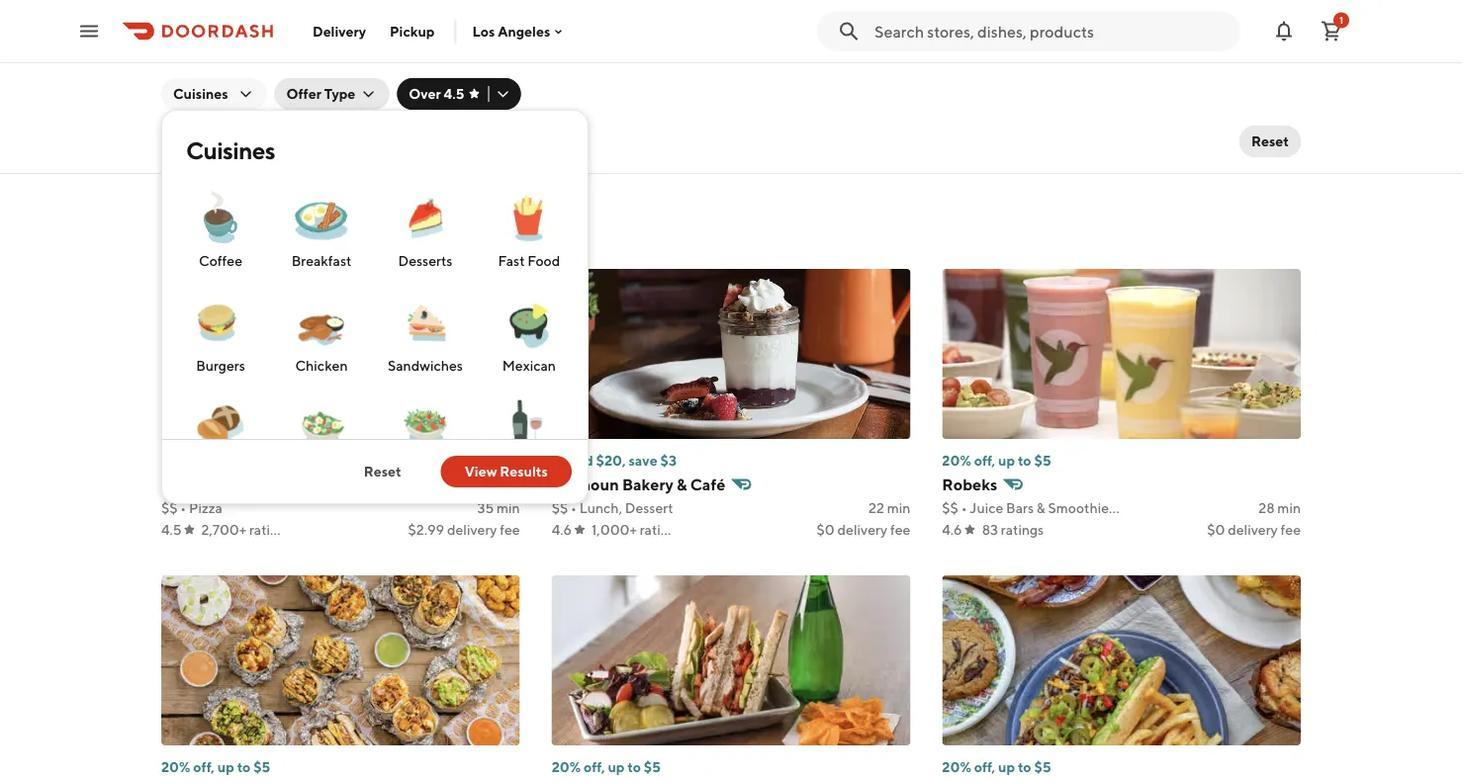 Task type: locate. For each thing, give the bounding box(es) containing it.
2 horizontal spatial fee
[[1281, 522, 1301, 538]]

20%
[[942, 453, 972, 469], [161, 760, 190, 776], [552, 760, 581, 776], [942, 760, 972, 776]]

delivery down 35
[[447, 522, 497, 538]]

1 horizontal spatial delivery
[[838, 522, 888, 538]]

$$ • juice bars & smoothies, acai bowls
[[942, 500, 1190, 517]]

$$ down alessandro's
[[161, 500, 178, 517]]

$$
[[161, 500, 178, 517], [552, 500, 568, 517], [942, 500, 959, 517]]

0 horizontal spatial fee
[[500, 522, 520, 538]]

offer type button
[[275, 78, 389, 110]]

0 horizontal spatial save
[[277, 453, 306, 469]]

0 vertical spatial pizza
[[258, 476, 297, 494]]

1 vertical spatial cuisines
[[186, 136, 275, 164]]

20% for 1st 20% off, up to $5 link from the left
[[161, 760, 190, 776]]

4.6
[[552, 522, 572, 538], [942, 522, 963, 538]]

3 • from the left
[[962, 500, 967, 517]]

spend up pitchoun at the bottom left of page
[[552, 453, 593, 469]]

0 horizontal spatial reset
[[364, 464, 402, 480]]

1 min from the left
[[497, 500, 520, 517]]

1 horizontal spatial min
[[887, 500, 911, 517]]

0 horizontal spatial •
[[180, 500, 186, 517]]

delivery button
[[301, 15, 378, 47]]

2 ratings from the left
[[640, 522, 683, 538]]

reset
[[1252, 133, 1289, 149], [364, 464, 402, 480]]

min right 35
[[497, 500, 520, 517]]

pizza down alessandro's
[[189, 500, 222, 517]]

0 horizontal spatial 20% off, up to $5 link
[[161, 758, 520, 780]]

$0 delivery fee for pitchoun bakery & café
[[817, 522, 911, 538]]

min
[[497, 500, 520, 517], [887, 500, 911, 517], [1278, 500, 1301, 517]]

fast food
[[498, 253, 560, 269]]

pickup button
[[378, 15, 447, 47]]

&
[[677, 476, 687, 494], [1037, 500, 1046, 517]]

0 horizontal spatial $$
[[161, 500, 178, 517]]

1 horizontal spatial 4.6
[[942, 522, 963, 538]]

0 horizontal spatial reset button
[[340, 456, 425, 488]]

4.5 right over
[[444, 86, 464, 102]]

1 horizontal spatial pizza
[[258, 476, 297, 494]]

$3
[[661, 453, 677, 469]]

offer
[[286, 86, 321, 102]]

cuisines down "cuisines" button
[[186, 136, 275, 164]]

1 fee from the left
[[500, 522, 520, 538]]

ratings for pizza
[[249, 522, 292, 538]]

$5 for second 20% off, up to $5 link from right
[[644, 760, 661, 776]]

0 horizontal spatial $0 delivery fee
[[817, 522, 911, 538]]

1 horizontal spatial reset
[[1252, 133, 1289, 149]]

4.6 for robeks
[[942, 522, 963, 538]]

1 button
[[1312, 11, 1352, 51]]

bakery
[[622, 476, 674, 494]]

• down pitchoun at the bottom left of page
[[571, 500, 577, 517]]

2 $$ from the left
[[552, 500, 568, 517]]

0 horizontal spatial delivery
[[447, 522, 497, 538]]

up for 3rd 20% off, up to $5 link from the left
[[999, 760, 1015, 776]]

1 save from the left
[[277, 453, 306, 469]]

spend
[[204, 453, 245, 469], [552, 453, 593, 469]]

1 $0 delivery fee from the left
[[817, 522, 911, 538]]

all
[[161, 203, 201, 240]]

0 vertical spatial reset
[[1252, 133, 1289, 149]]

0 horizontal spatial 4.6
[[552, 522, 572, 538]]

1 horizontal spatial reset button
[[1240, 126, 1301, 157]]

1 horizontal spatial fee
[[891, 522, 911, 538]]

1 $0 from the left
[[817, 522, 835, 538]]

min for café
[[887, 500, 911, 517]]

pickup
[[390, 23, 435, 39]]

to
[[1018, 453, 1032, 469], [237, 760, 251, 776], [628, 760, 641, 776], [1018, 760, 1032, 776]]

1 vertical spatial reset button
[[340, 456, 425, 488]]

results
[[500, 464, 548, 480]]

0 horizontal spatial min
[[497, 500, 520, 517]]

0 vertical spatial 4.5
[[444, 86, 464, 102]]

delivery
[[447, 522, 497, 538], [838, 522, 888, 538], [1228, 522, 1278, 538]]

$0
[[817, 522, 835, 538], [1208, 522, 1226, 538]]

pizza
[[258, 476, 297, 494], [189, 500, 222, 517]]

0 horizontal spatial pizza
[[189, 500, 222, 517]]

2 horizontal spatial 20% off, up to $5 link
[[942, 758, 1301, 780]]

1 horizontal spatial $0
[[1208, 522, 1226, 538]]

1 vertical spatial &
[[1037, 500, 1046, 517]]

delivery
[[313, 23, 366, 39]]

1 • from the left
[[180, 500, 186, 517]]

min right 28
[[1278, 500, 1301, 517]]

min for restaurant
[[497, 500, 520, 517]]

2 4.6 from the left
[[942, 522, 963, 538]]

4.6 left '83'
[[942, 522, 963, 538]]

•
[[180, 500, 186, 517], [571, 500, 577, 517], [962, 500, 967, 517]]

4.5
[[444, 86, 464, 102], [161, 522, 182, 538]]

20% off, up to $5
[[942, 453, 1052, 469], [161, 760, 270, 776], [552, 760, 661, 776], [942, 760, 1052, 776]]

pitchoun bakery & café
[[552, 476, 726, 494]]

1 horizontal spatial •
[[571, 500, 577, 517]]

1,000+ ratings
[[592, 522, 683, 538]]

ratings down bars
[[1001, 522, 1044, 538]]

$0 delivery fee down 28
[[1208, 522, 1301, 538]]

4.5 down $$ • pizza
[[161, 522, 182, 538]]

3 $$ from the left
[[942, 500, 959, 517]]

2 horizontal spatial delivery
[[1228, 522, 1278, 538]]

min right 22
[[887, 500, 911, 517]]

ratings
[[249, 522, 292, 538], [640, 522, 683, 538], [1001, 522, 1044, 538]]

$0 delivery fee
[[817, 522, 911, 538], [1208, 522, 1301, 538]]

1 horizontal spatial $0 delivery fee
[[1208, 522, 1301, 538]]

burgers
[[196, 358, 245, 374]]

food
[[528, 253, 560, 269]]

mexican
[[503, 358, 556, 374]]

0 vertical spatial cuisines
[[173, 86, 228, 102]]

ratings down dessert
[[640, 522, 683, 538]]

• for alessandro's
[[180, 500, 186, 517]]

462 results
[[161, 130, 263, 153]]

$$ • lunch, dessert
[[552, 500, 673, 517]]

$$ down pitchoun at the bottom left of page
[[552, 500, 568, 517]]

fee down 35 min
[[500, 522, 520, 538]]

pizza down $15,
[[258, 476, 297, 494]]

2 min from the left
[[887, 500, 911, 517]]

1 delivery from the left
[[447, 522, 497, 538]]

delivery down 22
[[838, 522, 888, 538]]

1 vertical spatial pizza
[[189, 500, 222, 517]]

1 horizontal spatial ratings
[[640, 522, 683, 538]]

1 4.6 from the left
[[552, 522, 572, 538]]

0 horizontal spatial spend
[[204, 453, 245, 469]]

0 horizontal spatial ratings
[[249, 522, 292, 538]]

28
[[1259, 500, 1275, 517]]

cuisines inside "cuisines" button
[[173, 86, 228, 102]]

2 $0 delivery fee from the left
[[1208, 522, 1301, 538]]

20% off, up to $5 link
[[161, 758, 520, 780], [552, 758, 911, 780], [942, 758, 1301, 780]]

$15,
[[248, 453, 274, 469]]

$2.99
[[408, 522, 444, 538]]

1 horizontal spatial 20% off, up to $5 link
[[552, 758, 911, 780]]

2 delivery from the left
[[838, 522, 888, 538]]

$5
[[309, 453, 325, 469], [1035, 453, 1052, 469], [254, 760, 270, 776], [644, 760, 661, 776], [1035, 760, 1052, 776]]

1 vertical spatial 4.5
[[161, 522, 182, 538]]

cuisines
[[173, 86, 228, 102], [186, 136, 275, 164]]

delivery for café
[[838, 522, 888, 538]]

off,
[[974, 453, 996, 469], [193, 760, 215, 776], [584, 760, 605, 776], [974, 760, 996, 776]]

spend up alessandro's
[[204, 453, 245, 469]]

1 horizontal spatial 4.5
[[444, 86, 464, 102]]

2 20% off, up to $5 link from the left
[[552, 758, 911, 780]]

save up pitchoun bakery & café
[[629, 453, 658, 469]]

off, for 1st 20% off, up to $5 link from the left
[[193, 760, 215, 776]]

22
[[869, 500, 885, 517]]

2 save from the left
[[629, 453, 658, 469]]

alessandro's pizza italian restaurant
[[161, 476, 432, 494]]

fee down 22 min on the bottom of page
[[891, 522, 911, 538]]

reset button
[[1240, 126, 1301, 157], [340, 456, 425, 488]]

3 min from the left
[[1278, 500, 1301, 517]]

1 horizontal spatial &
[[1037, 500, 1046, 517]]

ratings right the 2,700+
[[249, 522, 292, 538]]

save up alessandro's pizza italian restaurant
[[277, 453, 306, 469]]

cuisines up 462 results
[[173, 86, 228, 102]]

notification bell image
[[1273, 19, 1296, 43]]

2 horizontal spatial ratings
[[1001, 522, 1044, 538]]

2,700+ ratings
[[201, 522, 292, 538]]

1 horizontal spatial save
[[629, 453, 658, 469]]

1 horizontal spatial $$
[[552, 500, 568, 517]]

$$ • pizza
[[161, 500, 222, 517]]

alessandro's
[[161, 476, 254, 494]]

bars
[[1007, 500, 1034, 517]]

2 • from the left
[[571, 500, 577, 517]]

1 vertical spatial reset
[[364, 464, 402, 480]]

over
[[409, 86, 441, 102]]

1 horizontal spatial spend
[[552, 453, 593, 469]]

2 fee from the left
[[891, 522, 911, 538]]

1 items, open order cart image
[[1320, 19, 1344, 43]]

4.6 down pitchoun at the bottom left of page
[[552, 522, 572, 538]]

$0 delivery fee down 22
[[817, 522, 911, 538]]

0 horizontal spatial $0
[[817, 522, 835, 538]]

1 ratings from the left
[[249, 522, 292, 538]]

open menu image
[[77, 19, 101, 43]]

$$ for alessandro's
[[161, 500, 178, 517]]

up
[[999, 453, 1015, 469], [217, 760, 234, 776], [608, 760, 625, 776], [999, 760, 1015, 776]]

• down alessandro's
[[180, 500, 186, 517]]

save
[[277, 453, 306, 469], [629, 453, 658, 469]]

2 horizontal spatial $$
[[942, 500, 959, 517]]

2 $0 from the left
[[1208, 522, 1226, 538]]

delivery down 28
[[1228, 522, 1278, 538]]

1 $$ from the left
[[161, 500, 178, 517]]

$$ down robeks
[[942, 500, 959, 517]]

• left juice
[[962, 500, 967, 517]]

Store search: begin typing to search for stores available on DoorDash text field
[[875, 20, 1229, 42]]

& left 'café' on the left bottom
[[677, 476, 687, 494]]

2 horizontal spatial •
[[962, 500, 967, 517]]

smoothies,
[[1049, 500, 1119, 517]]

2 horizontal spatial min
[[1278, 500, 1301, 517]]

reset for reset button to the top
[[1252, 133, 1289, 149]]

fee down 28 min
[[1281, 522, 1301, 538]]

0 horizontal spatial &
[[677, 476, 687, 494]]

lunch,
[[580, 500, 622, 517]]

over 4.5 button
[[397, 78, 521, 110]]

& right bars
[[1037, 500, 1046, 517]]

$0 delivery fee for robeks
[[1208, 522, 1301, 538]]

462
[[161, 130, 197, 153]]

fee
[[500, 522, 520, 538], [891, 522, 911, 538], [1281, 522, 1301, 538]]



Task type: describe. For each thing, give the bounding box(es) containing it.
stores
[[207, 203, 298, 240]]

1 spend from the left
[[204, 453, 245, 469]]

all stores
[[161, 203, 298, 240]]

3 ratings from the left
[[1001, 522, 1044, 538]]

over 4.5
[[409, 86, 464, 102]]

0 vertical spatial reset button
[[1240, 126, 1301, 157]]

3 delivery from the left
[[1228, 522, 1278, 538]]

ratings for bakery
[[640, 522, 683, 538]]

$20,
[[596, 453, 626, 469]]

los angeles button
[[472, 23, 566, 39]]

0 vertical spatial &
[[677, 476, 687, 494]]

deals: spend $15, save $5
[[161, 453, 325, 469]]

café
[[691, 476, 726, 494]]

sandwiches
[[388, 358, 463, 374]]

reset for left reset button
[[364, 464, 402, 480]]

coffee
[[199, 253, 242, 269]]

offers
[[161, 5, 276, 52]]

• for pitchoun
[[571, 500, 577, 517]]

2,700+
[[201, 522, 247, 538]]

3 fee from the left
[[1281, 522, 1301, 538]]

3 20% off, up to $5 link from the left
[[942, 758, 1301, 780]]

4.6 for pitchoun bakery & café
[[552, 522, 572, 538]]

restaurant
[[350, 476, 432, 494]]

spend $20, save $3
[[552, 453, 677, 469]]

view
[[465, 464, 497, 480]]

los
[[472, 23, 495, 39]]

20% for second 20% off, up to $5 link from right
[[552, 760, 581, 776]]

acai
[[1122, 500, 1150, 517]]

35
[[477, 500, 494, 517]]

view results
[[465, 464, 548, 480]]

35 min
[[477, 500, 520, 517]]

juice
[[970, 500, 1004, 517]]

type
[[324, 86, 356, 102]]

$$ for pitchoun
[[552, 500, 568, 517]]

angeles
[[498, 23, 551, 39]]

0 horizontal spatial 4.5
[[161, 522, 182, 538]]

4.5 inside button
[[444, 86, 464, 102]]

italian
[[300, 476, 347, 494]]

view results button
[[441, 456, 572, 488]]

off, for 3rd 20% off, up to $5 link from the left
[[974, 760, 996, 776]]

fast
[[498, 253, 525, 269]]

delivery for restaurant
[[447, 522, 497, 538]]

$5 for 1st 20% off, up to $5 link from the left
[[254, 760, 270, 776]]

bowls
[[1152, 500, 1190, 517]]

$2.99 delivery fee
[[408, 522, 520, 538]]

desserts
[[398, 253, 453, 269]]

$0 for pitchoun bakery & café
[[817, 522, 835, 538]]

cuisines button
[[161, 78, 267, 110]]

fee for restaurant
[[500, 522, 520, 538]]

1 20% off, up to $5 link from the left
[[161, 758, 520, 780]]

up for 1st 20% off, up to $5 link from the left
[[217, 760, 234, 776]]

20% for 3rd 20% off, up to $5 link from the left
[[942, 760, 972, 776]]

1,000+
[[592, 522, 637, 538]]

deals:
[[161, 453, 201, 469]]

$0 for robeks
[[1208, 522, 1226, 538]]

1
[[1340, 14, 1344, 26]]

robeks
[[942, 476, 998, 494]]

28 min
[[1259, 500, 1301, 517]]

breakfast
[[292, 253, 352, 269]]

chicken
[[295, 358, 348, 374]]

83
[[982, 522, 999, 538]]

pitchoun
[[552, 476, 619, 494]]

off, for second 20% off, up to $5 link from right
[[584, 760, 605, 776]]

22 min
[[869, 500, 911, 517]]

$5 for 3rd 20% off, up to $5 link from the left
[[1035, 760, 1052, 776]]

dessert
[[625, 500, 673, 517]]

up for second 20% off, up to $5 link from right
[[608, 760, 625, 776]]

fee for café
[[891, 522, 911, 538]]

2 spend from the left
[[552, 453, 593, 469]]

83 ratings
[[982, 522, 1044, 538]]

offer type
[[286, 86, 356, 102]]

los angeles
[[472, 23, 551, 39]]

results
[[201, 130, 263, 153]]



Task type: vqa. For each thing, say whether or not it's contained in the screenshot.


